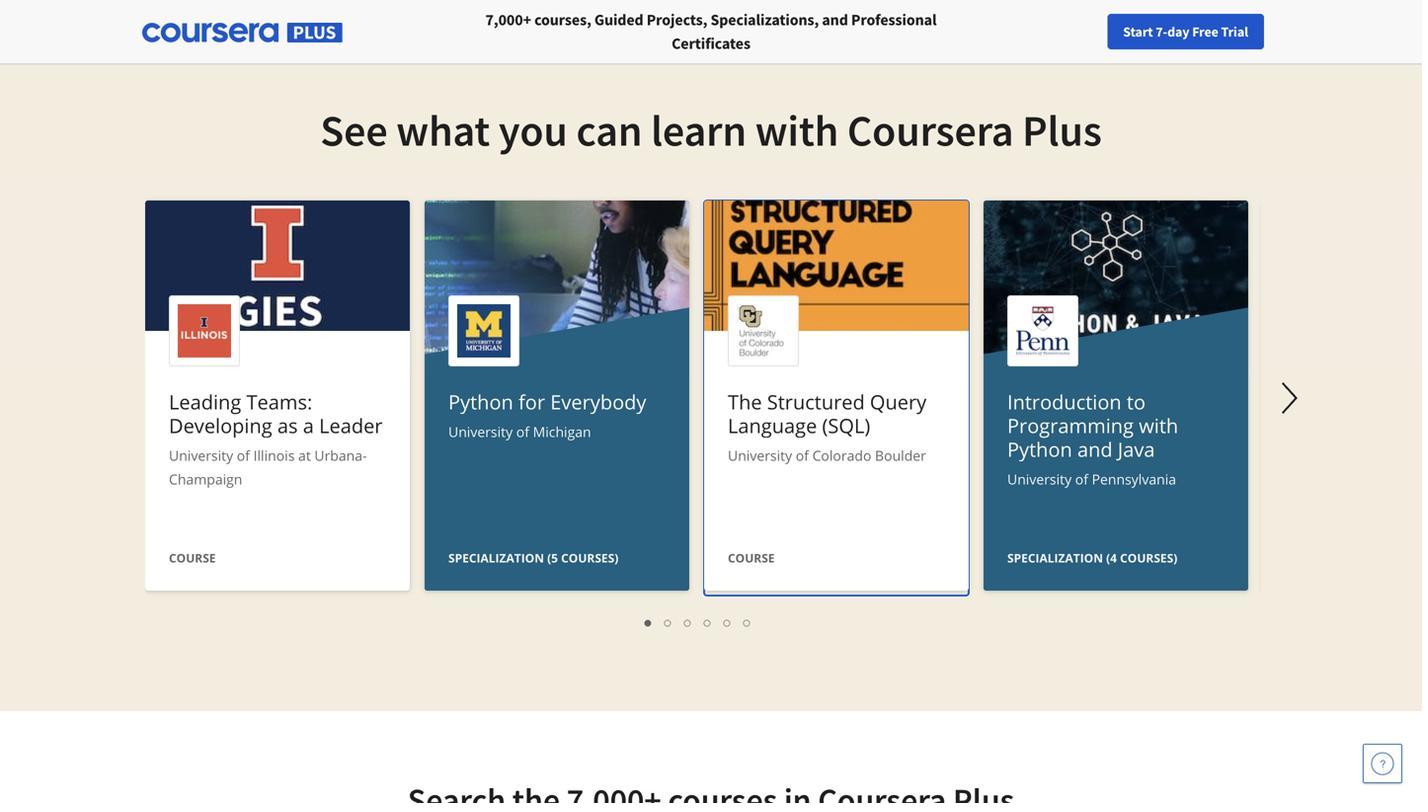 Task type: vqa. For each thing, say whether or not it's contained in the screenshot.
second "including"
no



Task type: locate. For each thing, give the bounding box(es) containing it.
plus
[[1022, 103, 1102, 158]]

2 courses) from the left
[[1120, 550, 1178, 566]]

start 7-day free trial button
[[1108, 14, 1264, 49]]

university inside leading teams: developing as a leader university of illinois at urbana- champaign
[[169, 446, 233, 465]]

and left professional
[[822, 10, 848, 30]]

1 horizontal spatial courses)
[[1120, 550, 1178, 566]]

and left java
[[1078, 436, 1113, 463]]

university
[[448, 422, 513, 441], [169, 446, 233, 465], [728, 446, 792, 465], [1008, 470, 1072, 488]]

(5
[[547, 550, 558, 566]]

course
[[169, 550, 216, 566], [728, 550, 775, 566]]

for
[[519, 388, 545, 415]]

help center image
[[1371, 752, 1395, 775]]

with inside introduction to programming with python and java university of pennsylvania
[[1139, 412, 1179, 439]]

0 horizontal spatial courses)
[[561, 550, 619, 566]]

course inside the structured query language (sql). university of colorado boulder. course element
[[728, 550, 775, 566]]

courses,
[[534, 10, 591, 30]]

university down language
[[728, 446, 792, 465]]

specialization
[[448, 550, 544, 566], [1008, 550, 1103, 566]]

as
[[277, 412, 298, 439]]

1 horizontal spatial specialization
[[1008, 550, 1103, 566]]

can
[[576, 103, 642, 158]]

courses) right (5
[[561, 550, 619, 566]]

of left colorado
[[796, 446, 809, 465]]

6
[[744, 612, 752, 631]]

university left michigan
[[448, 422, 513, 441]]

of left illinois at the left
[[237, 446, 250, 465]]

and inside 7,000+ courses, guided projects, specializations, and professional certificates
[[822, 10, 848, 30]]

2 specialization from the left
[[1008, 550, 1103, 566]]

specialization for of
[[448, 550, 544, 566]]

0 horizontal spatial course
[[169, 550, 216, 566]]

university up 'champaign'
[[169, 446, 233, 465]]

of inside the structured query language (sql) university of colorado boulder
[[796, 446, 809, 465]]

7-
[[1156, 23, 1168, 40]]

of down for at the left of the page
[[516, 422, 529, 441]]

1 vertical spatial python
[[1008, 436, 1073, 463]]

1 vertical spatial and
[[1078, 436, 1113, 463]]

certificates
[[672, 34, 751, 53]]

show notifications image
[[1193, 25, 1216, 48]]

leading
[[169, 388, 241, 415]]

structured
[[767, 388, 865, 415]]

your
[[1066, 23, 1093, 40]]

1 vertical spatial with
[[1139, 412, 1179, 439]]

courses) right (4
[[1120, 550, 1178, 566]]

None search field
[[272, 12, 607, 52]]

7,000+ courses, guided projects, specializations, and professional certificates
[[486, 10, 937, 53]]

1 horizontal spatial with
[[1139, 412, 1179, 439]]

2 course from the left
[[728, 550, 775, 566]]

course inside leading teams: developing as a leader. university of illinois at urbana-champaign. course element
[[169, 550, 216, 566]]

coursera
[[847, 103, 1014, 158]]

0 vertical spatial and
[[822, 10, 848, 30]]

7,000+
[[486, 10, 531, 30]]

of left pennsylvania
[[1075, 470, 1088, 488]]

with right learn
[[755, 103, 839, 158]]

1
[[645, 612, 653, 631]]

and inside introduction to programming with python and java university of pennsylvania
[[1078, 436, 1113, 463]]

the structured query language (sql) university of colorado boulder
[[728, 388, 927, 465]]

free
[[1192, 23, 1219, 40]]

coursera plus image
[[142, 23, 343, 43]]

0 horizontal spatial specialization
[[448, 550, 544, 566]]

courses)
[[561, 550, 619, 566], [1120, 550, 1178, 566]]

1 course from the left
[[169, 550, 216, 566]]

programming
[[1008, 412, 1134, 439]]

new
[[1095, 23, 1121, 40]]

at
[[298, 446, 311, 465]]

python
[[448, 388, 513, 415], [1008, 436, 1073, 463]]

with up pennsylvania
[[1139, 412, 1179, 439]]

list
[[155, 610, 1242, 633]]

find your new career link
[[1028, 20, 1172, 44]]

0 horizontal spatial and
[[822, 10, 848, 30]]

find your new career
[[1038, 23, 1162, 40]]

specialization left (4
[[1008, 550, 1103, 566]]

specialization left (5
[[448, 550, 544, 566]]

and for specializations,
[[822, 10, 848, 30]]

3
[[685, 612, 692, 631]]

introduction
[[1008, 388, 1122, 415]]

of
[[516, 422, 529, 441], [237, 446, 250, 465], [796, 446, 809, 465], [1075, 470, 1088, 488]]

next slide image
[[1266, 374, 1314, 422]]

specializations,
[[711, 10, 819, 30]]

python down introduction
[[1008, 436, 1073, 463]]

specialization for python
[[1008, 550, 1103, 566]]

university inside python for everybody university of michigan
[[448, 422, 513, 441]]

1 horizontal spatial python
[[1008, 436, 1073, 463]]

course up 6
[[728, 550, 775, 566]]

and
[[822, 10, 848, 30], [1078, 436, 1113, 463]]

1 horizontal spatial and
[[1078, 436, 1113, 463]]

boulder
[[875, 446, 926, 465]]

university down 'programming'
[[1008, 470, 1072, 488]]

introduction to programming with python and java university of pennsylvania
[[1008, 388, 1179, 488]]

1 courses) from the left
[[561, 550, 619, 566]]

python left for at the left of the page
[[448, 388, 513, 415]]

0 vertical spatial python
[[448, 388, 513, 415]]

0 horizontal spatial python
[[448, 388, 513, 415]]

specialization (5 courses)
[[448, 550, 619, 566]]

trial
[[1221, 23, 1249, 40]]

1 horizontal spatial course
[[728, 550, 775, 566]]

course down 'champaign'
[[169, 550, 216, 566]]

0 horizontal spatial with
[[755, 103, 839, 158]]

1 specialization from the left
[[448, 550, 544, 566]]

with
[[755, 103, 839, 158], [1139, 412, 1179, 439]]

university inside the structured query language (sql) university of colorado boulder
[[728, 446, 792, 465]]

learn
[[651, 103, 747, 158]]



Task type: describe. For each thing, give the bounding box(es) containing it.
course for the structured query language (sql)
[[728, 550, 775, 566]]

michigan
[[533, 422, 591, 441]]

start
[[1123, 23, 1153, 40]]

day
[[1168, 23, 1190, 40]]

university inside introduction to programming with python and java university of pennsylvania
[[1008, 470, 1072, 488]]

courses) for and
[[1120, 550, 1178, 566]]

python for everybody university of michigan
[[448, 388, 646, 441]]

python for everybody. university of michigan. specialization (5 courses) element
[[425, 201, 689, 744]]

leading teams: developing as a leader. university of illinois at urbana-champaign. course element
[[145, 201, 410, 596]]

guided
[[595, 10, 644, 30]]

list containing 1
[[155, 610, 1242, 633]]

(sql)
[[822, 412, 870, 439]]

a
[[303, 412, 314, 439]]

5 button
[[718, 610, 738, 633]]

of inside introduction to programming with python and java university of pennsylvania
[[1075, 470, 1088, 488]]

everybody
[[550, 388, 646, 415]]

developing
[[169, 412, 272, 439]]

python inside introduction to programming with python and java university of pennsylvania
[[1008, 436, 1073, 463]]

you
[[499, 103, 568, 158]]

pennsylvania
[[1092, 470, 1176, 488]]

course for leading teams: developing as a leader
[[169, 550, 216, 566]]

urbana-
[[314, 446, 367, 465]]

specialization (4 courses)
[[1008, 550, 1178, 566]]

and for python
[[1078, 436, 1113, 463]]

4 button
[[698, 610, 718, 633]]

(4
[[1106, 550, 1117, 566]]

leading teams: developing as a leader university of illinois at urbana- champaign
[[169, 388, 383, 488]]

colorado
[[813, 446, 872, 465]]

start 7-day free trial
[[1123, 23, 1249, 40]]

find
[[1038, 23, 1064, 40]]

teams:
[[246, 388, 312, 415]]

coursera image
[[24, 16, 149, 48]]

professional
[[851, 10, 937, 30]]

to
[[1127, 388, 1146, 415]]

2 button
[[659, 610, 679, 633]]

career
[[1124, 23, 1162, 40]]

illinois
[[253, 446, 295, 465]]

1 button
[[639, 610, 659, 633]]

champaign
[[169, 470, 242, 488]]

the structured query language (sql). university of colorado boulder. course element
[[704, 201, 969, 596]]

java
[[1118, 436, 1155, 463]]

query
[[870, 388, 927, 415]]

courses) for michigan
[[561, 550, 619, 566]]

leader
[[319, 412, 383, 439]]

6 button
[[738, 610, 758, 633]]

what
[[396, 103, 490, 158]]

4
[[704, 612, 712, 631]]

2
[[665, 612, 673, 631]]

python inside python for everybody university of michigan
[[448, 388, 513, 415]]

0 vertical spatial with
[[755, 103, 839, 158]]

the
[[728, 388, 762, 415]]

see what you can learn with coursera plus
[[320, 103, 1102, 158]]

of inside leading teams: developing as a leader university of illinois at urbana- champaign
[[237, 446, 250, 465]]

projects,
[[647, 10, 708, 30]]

language
[[728, 412, 817, 439]]

of inside python for everybody university of michigan
[[516, 422, 529, 441]]

5
[[724, 612, 732, 631]]

3 button
[[679, 610, 698, 633]]

introduction to programming with python and java. university of pennsylvania. specialization (4 courses) element
[[984, 201, 1249, 744]]

see
[[320, 103, 388, 158]]



